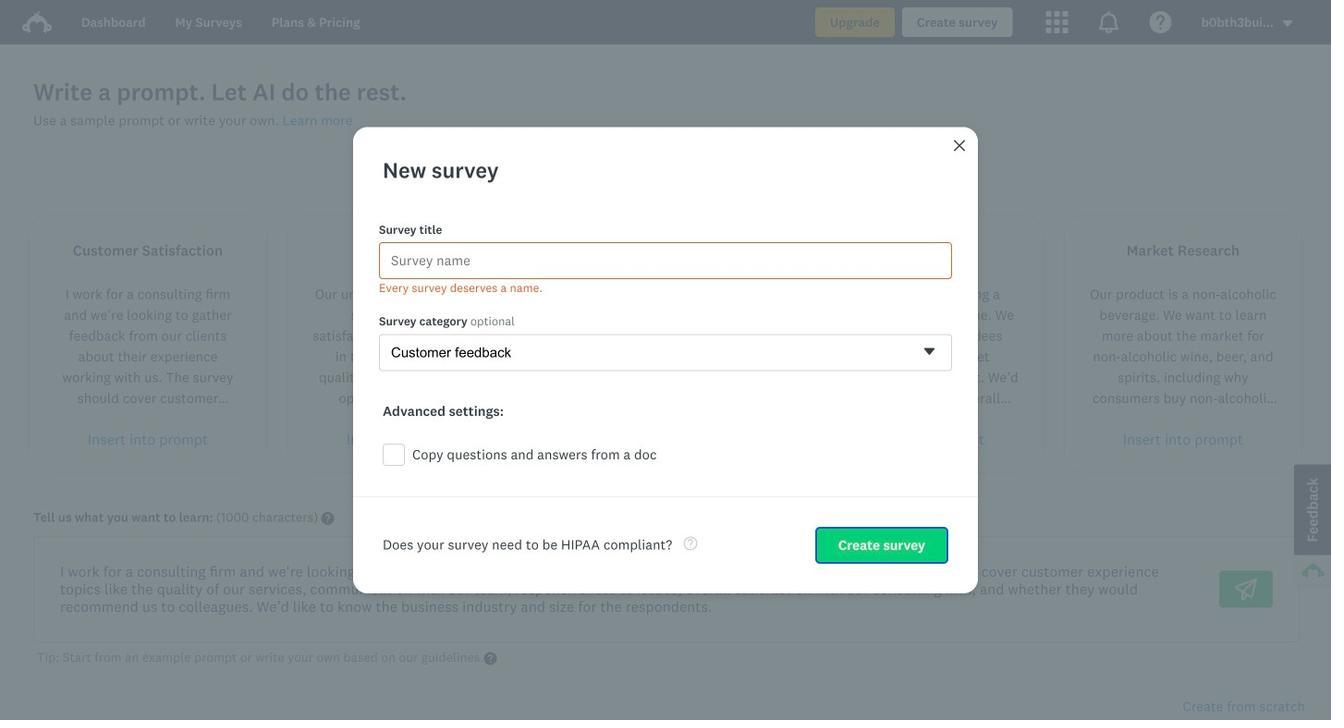 Task type: describe. For each thing, give the bounding box(es) containing it.
close image
[[954, 140, 965, 151]]

close image
[[952, 138, 967, 153]]

notification center icon image
[[1098, 11, 1120, 33]]

0 vertical spatial hover for help content image
[[321, 512, 334, 525]]

help image
[[683, 537, 697, 550]]

2 brand logo image from the top
[[22, 11, 52, 33]]



Task type: locate. For each thing, give the bounding box(es) containing it.
help icon image
[[1150, 11, 1172, 33]]

1 brand logo image from the top
[[22, 7, 52, 37]]

dialog
[[353, 127, 978, 593]]

light bulb with lightning bolt inside showing a new idea image
[[643, 131, 688, 176]]

brand logo image
[[22, 7, 52, 37], [22, 11, 52, 33]]

airplane icon that submits your build survey with ai prompt image
[[1235, 578, 1257, 600], [1235, 578, 1257, 600]]

hover for help content image
[[321, 512, 334, 525], [484, 652, 497, 665]]

dropdown arrow icon image
[[1281, 17, 1294, 30], [1283, 20, 1292, 27]]

1 horizontal spatial hover for help content image
[[484, 652, 497, 665]]

None text field
[[45, 548, 1197, 630]]

Survey name field
[[379, 242, 952, 279]]

0 horizontal spatial hover for help content image
[[321, 512, 334, 525]]

products icon image
[[1046, 11, 1068, 33], [1046, 11, 1068, 33]]

1 vertical spatial hover for help content image
[[484, 652, 497, 665]]



Task type: vqa. For each thing, say whether or not it's contained in the screenshot.
bottommost Hover for help content image
yes



